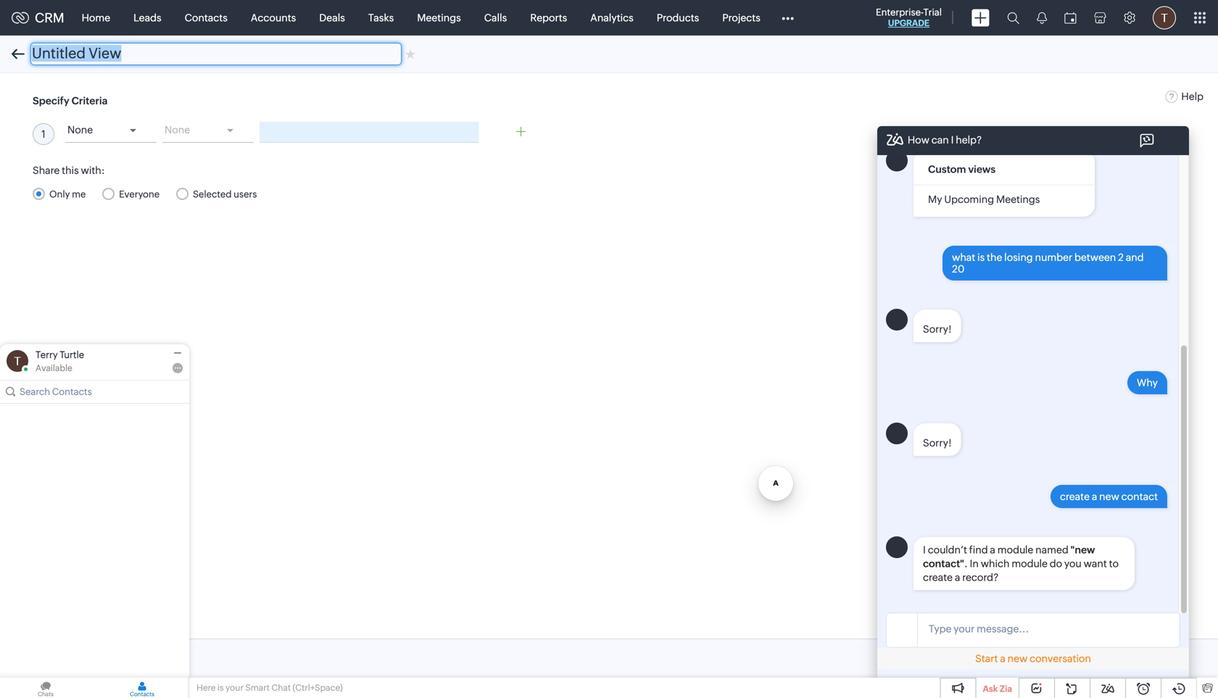 Task type: locate. For each thing, give the bounding box(es) containing it.
is for what
[[978, 252, 985, 263]]

1 horizontal spatial create
[[1060, 491, 1090, 503]]

you
[[1065, 558, 1082, 570]]

meetings right upcoming at the top of the page
[[996, 194, 1040, 205]]

create
[[1060, 491, 1090, 503], [923, 572, 953, 584]]

between
[[1075, 252, 1116, 263]]

1 horizontal spatial i
[[951, 134, 954, 146]]

i
[[951, 134, 954, 146], [923, 544, 926, 556]]

and
[[1126, 252, 1144, 263]]

calendar image
[[1065, 12, 1077, 24]]

users
[[234, 189, 257, 200]]

chat
[[272, 683, 291, 693]]

0 vertical spatial sorry!
[[923, 324, 952, 335]]

new for conversation
[[1008, 653, 1028, 665]]

0 horizontal spatial none
[[67, 124, 93, 136]]

Search Contacts text field
[[20, 381, 171, 403]]

1 vertical spatial module
[[1012, 558, 1048, 570]]

named
[[1036, 544, 1069, 556]]

0 horizontal spatial i
[[923, 544, 926, 556]]

only me
[[49, 189, 86, 200]]

0 horizontal spatial none field
[[65, 120, 157, 143]]

specify
[[33, 95, 69, 107]]

None button
[[92, 647, 156, 670]]

profile image
[[1153, 6, 1176, 29]]

a
[[1092, 491, 1097, 503], [990, 544, 996, 556], [955, 572, 960, 584], [1000, 653, 1006, 665]]

logo image
[[12, 12, 29, 24]]

1 horizontal spatial is
[[978, 252, 985, 263]]

module
[[998, 544, 1034, 556], [1012, 558, 1048, 570]]

share
[[33, 165, 60, 176]]

None field
[[65, 120, 157, 143], [162, 120, 254, 143]]

1 vertical spatial create
[[923, 572, 953, 584]]

a right start
[[1000, 653, 1006, 665]]

1 horizontal spatial none
[[165, 124, 190, 136]]

meetings
[[417, 12, 461, 24], [996, 194, 1040, 205]]

1 horizontal spatial meetings
[[996, 194, 1040, 205]]

0 horizontal spatial meetings
[[417, 12, 461, 24]]

is left the
[[978, 252, 985, 263]]

1 vertical spatial sorry!
[[923, 437, 952, 449]]

home
[[82, 12, 110, 24]]

create down contact"
[[923, 572, 953, 584]]

tasks link
[[357, 0, 406, 35]]

accounts
[[251, 12, 296, 24]]

a up the which
[[990, 544, 996, 556]]

help link
[[1166, 91, 1204, 102]]

None text field
[[30, 43, 402, 65], [260, 122, 479, 143], [30, 43, 402, 65], [260, 122, 479, 143]]

search image
[[1007, 12, 1020, 24]]

enterprise-
[[876, 7, 924, 18]]

trial
[[924, 7, 942, 18]]

1 vertical spatial i
[[923, 544, 926, 556]]

in
[[970, 558, 979, 570]]

i right can at the top right
[[951, 134, 954, 146]]

which
[[981, 558, 1010, 570]]

custom
[[928, 164, 966, 175]]

what is the losing number between 2 and 20
[[952, 252, 1144, 275]]

here
[[197, 683, 216, 693]]

None submit
[[33, 647, 84, 670]]

sorry!
[[923, 324, 952, 335], [923, 437, 952, 449]]

meetings left 'calls' link
[[417, 12, 461, 24]]

1 sorry! from the top
[[923, 324, 952, 335]]

meetings link
[[406, 0, 473, 35]]

crm
[[35, 10, 64, 25]]

chats image
[[0, 678, 91, 698]]

1 none field from the left
[[65, 120, 157, 143]]

0 vertical spatial new
[[1100, 491, 1120, 503]]

0 vertical spatial meetings
[[417, 12, 461, 24]]

help specify criteria
[[33, 91, 1204, 107]]

0 vertical spatial is
[[978, 252, 985, 263]]

a left contact
[[1092, 491, 1097, 503]]

how
[[908, 134, 930, 146]]

is left your
[[217, 683, 224, 693]]

losing
[[1005, 252, 1033, 263]]

help?
[[956, 134, 982, 146]]

a down contact"
[[955, 572, 960, 584]]

0 horizontal spatial new
[[1008, 653, 1028, 665]]

new left contact
[[1100, 491, 1120, 503]]

1 horizontal spatial new
[[1100, 491, 1120, 503]]

this
[[62, 165, 79, 176]]

1 vertical spatial new
[[1008, 653, 1028, 665]]

0 vertical spatial i
[[951, 134, 954, 146]]

my
[[928, 194, 942, 205]]

create a new contact
[[1060, 491, 1158, 503]]

none field up selected
[[162, 120, 254, 143]]

a inside . in which module do you want to create a record?
[[955, 572, 960, 584]]

projects
[[722, 12, 761, 24]]

module down named
[[1012, 558, 1048, 570]]

why
[[1137, 377, 1158, 389]]

none field down criteria
[[65, 120, 157, 143]]

i couldn't find a module named
[[923, 544, 1071, 556]]

profile element
[[1144, 0, 1185, 35]]

none
[[67, 124, 93, 136], [165, 124, 190, 136]]

new right start
[[1008, 653, 1028, 665]]

1 horizontal spatial none field
[[162, 120, 254, 143]]

is inside what is the losing number between 2 and 20
[[978, 252, 985, 263]]

new
[[1100, 491, 1120, 503], [1008, 653, 1028, 665]]

create menu image
[[972, 9, 990, 26]]

0 horizontal spatial is
[[217, 683, 224, 693]]

number
[[1035, 252, 1073, 263]]

1 vertical spatial is
[[217, 683, 224, 693]]

custom views
[[928, 164, 996, 175]]

0 horizontal spatial create
[[923, 572, 953, 584]]

is
[[978, 252, 985, 263], [217, 683, 224, 693]]

terry turtle
[[36, 350, 84, 360]]

search element
[[999, 0, 1028, 36]]

my upcoming meetings
[[928, 194, 1040, 205]]

signals element
[[1028, 0, 1056, 36]]

contact
[[1122, 491, 1158, 503]]

i left couldn't
[[923, 544, 926, 556]]

module up . in which module do you want to create a record? on the bottom right of page
[[998, 544, 1034, 556]]

with:
[[81, 165, 105, 176]]

everyone
[[119, 189, 160, 200]]

create up "new
[[1060, 491, 1090, 503]]



Task type: vqa. For each thing, say whether or not it's contained in the screenshot.
Analytics 'link'
yes



Task type: describe. For each thing, give the bounding box(es) containing it.
here is your smart chat (ctrl+space)
[[197, 683, 343, 693]]

calls link
[[473, 0, 519, 35]]

start
[[976, 653, 998, 665]]

analytics link
[[579, 0, 645, 35]]

analytics
[[590, 12, 634, 24]]

0 vertical spatial create
[[1060, 491, 1090, 503]]

1 none from the left
[[67, 124, 93, 136]]

is for here
[[217, 683, 224, 693]]

accounts link
[[239, 0, 308, 35]]

calls
[[484, 12, 507, 24]]

to
[[1109, 558, 1119, 570]]

1 vertical spatial meetings
[[996, 194, 1040, 205]]

create menu element
[[963, 0, 999, 35]]

reports
[[530, 12, 567, 24]]

only
[[49, 189, 70, 200]]

mark as favorite image
[[405, 48, 416, 60]]

zia
[[1000, 684, 1012, 694]]

want
[[1084, 558, 1107, 570]]

create inside . in which module do you want to create a record?
[[923, 572, 953, 584]]

what
[[952, 252, 976, 263]]

me
[[72, 189, 86, 200]]

your
[[226, 683, 244, 693]]

2 none field from the left
[[162, 120, 254, 143]]

ask zia
[[983, 684, 1012, 694]]

Other Modules field
[[772, 6, 803, 29]]

crm link
[[12, 10, 64, 25]]

2
[[1118, 252, 1124, 263]]

upcoming
[[945, 194, 994, 205]]

terry
[[36, 350, 58, 360]]

home link
[[70, 0, 122, 35]]

selected
[[193, 189, 232, 200]]

the
[[987, 252, 1002, 263]]

can
[[932, 134, 949, 146]]

deals link
[[308, 0, 357, 35]]

projects link
[[711, 0, 772, 35]]

views
[[968, 164, 996, 175]]

2 none from the left
[[165, 124, 190, 136]]

start a new conversation
[[976, 653, 1091, 665]]

"new
[[1071, 544, 1095, 556]]

record?
[[962, 572, 999, 584]]

"new contact"
[[923, 544, 1095, 570]]

selected users
[[193, 189, 257, 200]]

contacts image
[[96, 678, 188, 698]]

enterprise-trial upgrade
[[876, 7, 942, 28]]

criteria
[[72, 95, 108, 107]]

20
[[952, 263, 965, 275]]

reports link
[[519, 0, 579, 35]]

ask
[[983, 684, 998, 694]]

leads
[[134, 12, 161, 24]]

contacts
[[185, 12, 228, 24]]

find
[[969, 544, 988, 556]]

leads link
[[122, 0, 173, 35]]

module inside . in which module do you want to create a record?
[[1012, 558, 1048, 570]]

contacts link
[[173, 0, 239, 35]]

available
[[36, 363, 72, 373]]

upgrade
[[888, 18, 930, 28]]

(ctrl+space)
[[293, 683, 343, 693]]

.
[[965, 558, 968, 570]]

2 sorry! from the top
[[923, 437, 952, 449]]

products
[[657, 12, 699, 24]]

smart
[[245, 683, 270, 693]]

Type your message... text field
[[918, 621, 1179, 639]]

signals image
[[1037, 12, 1047, 24]]

do
[[1050, 558, 1062, 570]]

. in which module do you want to create a record?
[[923, 558, 1119, 584]]

0 vertical spatial module
[[998, 544, 1034, 556]]

tasks
[[368, 12, 394, 24]]

deals
[[319, 12, 345, 24]]

conversation
[[1030, 653, 1091, 665]]

contact"
[[923, 558, 965, 570]]

turtle
[[60, 350, 84, 360]]

help
[[1182, 91, 1204, 102]]

how can i help?
[[908, 134, 982, 146]]

share this with:
[[33, 165, 105, 176]]

new for contact
[[1100, 491, 1120, 503]]

couldn't
[[928, 544, 967, 556]]

products link
[[645, 0, 711, 35]]



